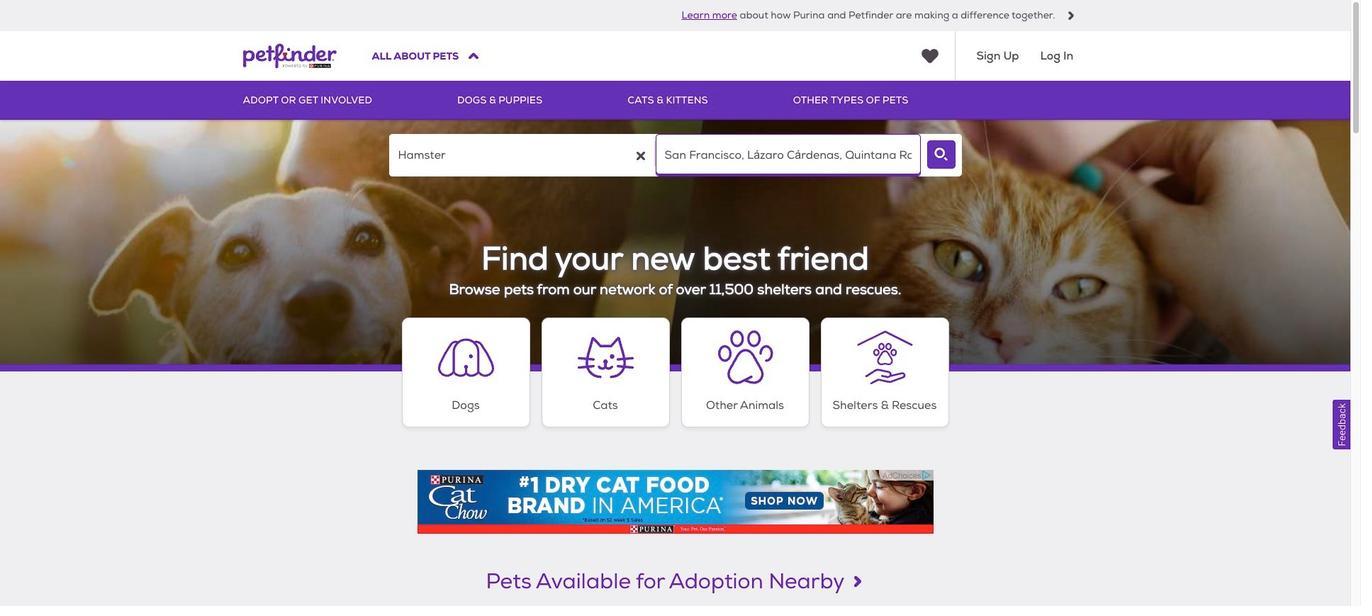 Task type: locate. For each thing, give the bounding box(es) containing it.
Enter City, State, or ZIP text field
[[656, 134, 921, 177]]

advertisement element
[[417, 470, 934, 534]]

9c2b2 image
[[1067, 11, 1075, 20]]

petfinder logo image
[[243, 31, 336, 81]]

primary element
[[243, 81, 1108, 120]]



Task type: describe. For each thing, give the bounding box(es) containing it.
Search Terrier, Kitten, etc. text field
[[389, 134, 654, 177]]



Task type: vqa. For each thing, say whether or not it's contained in the screenshot.
PETFINDER LOGO
yes



